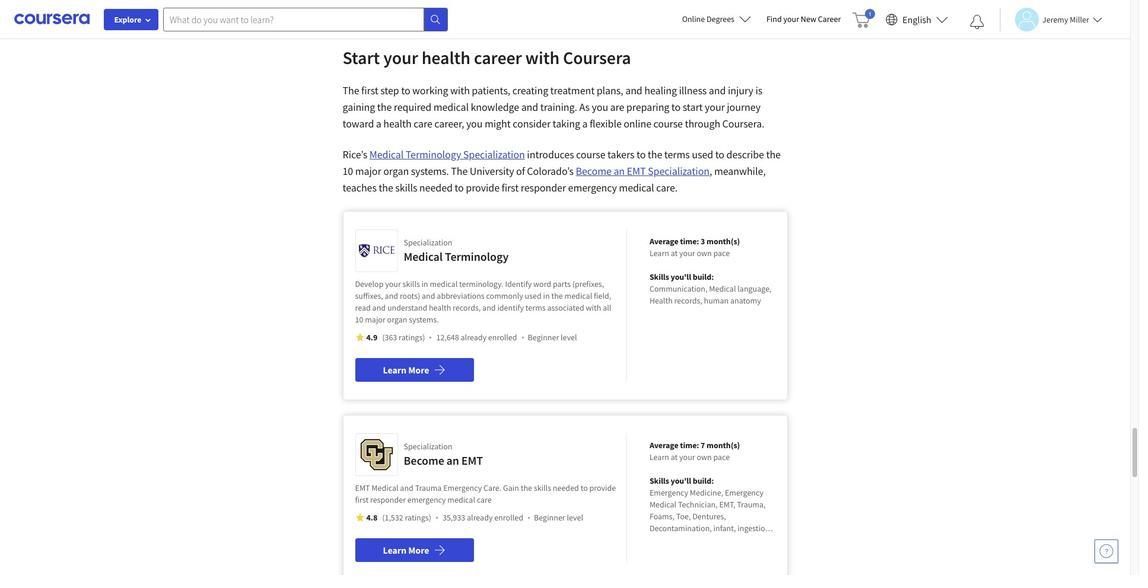 Task type: locate. For each thing, give the bounding box(es) containing it.
1 vertical spatial first
[[502, 181, 519, 195]]

1 vertical spatial terms
[[526, 303, 546, 313]]

describe
[[727, 148, 764, 161]]

coursera
[[563, 46, 631, 69]]

1 horizontal spatial care
[[477, 495, 492, 506]]

skills right gain
[[534, 483, 551, 494]]

2 horizontal spatial emergency
[[725, 488, 764, 498]]

find your new career link
[[761, 12, 847, 27]]

1 horizontal spatial an
[[614, 164, 625, 178]]

records, inside develop your skills in medical terminology. identify word parts (prefixes, suffixes, and roots) and abbreviations commonly used in the medical field, read and understand health records, and identify terms associated with all 10 major organ systems.
[[453, 303, 481, 313]]

responder
[[521, 181, 566, 195], [370, 495, 406, 506]]

0 vertical spatial already
[[461, 332, 487, 343]]

1 vertical spatial systems.
[[409, 315, 439, 325]]

all
[[603, 303, 611, 313]]

average left 7
[[650, 440, 679, 451]]

time: inside average time: 3 month(s) learn at your own pace
[[680, 236, 699, 247]]

1 vertical spatial specialization
[[404, 441, 452, 452]]

own down 3
[[697, 248, 712, 259]]

0 vertical spatial used
[[692, 148, 713, 161]]

1 vertical spatial ratings)
[[405, 513, 431, 523]]

first inside ", meanwhile, teaches the skills needed to provide first responder emergency medical care."
[[502, 181, 519, 195]]

care.
[[656, 181, 678, 195]]

average for medical terminology
[[650, 236, 679, 247]]

2 month(s) from the top
[[707, 440, 740, 451]]

you'll inside the skills you'll build: emergency medicine, emergency medical technician, emt, trauma, foams, toe, dentures, decontamination, infant, ingestion, listening, emergency
[[671, 476, 691, 487]]

0 vertical spatial ratings)
[[399, 332, 425, 343]]

roots)
[[400, 291, 420, 301]]

emergency inside emt medical and trauma emergency care. gain the skills needed to provide first responder emergency medical care
[[408, 495, 446, 506]]

2 more from the top
[[408, 545, 429, 557]]

0 horizontal spatial specialization
[[463, 148, 525, 161]]

2 skills from the top
[[650, 476, 669, 487]]

7
[[701, 440, 705, 451]]

emergency up "trauma,"
[[725, 488, 764, 498]]

care
[[414, 117, 433, 131], [477, 495, 492, 506]]

0 vertical spatial you
[[592, 100, 608, 114]]

you'll inside skills you'll build: communication, medical language, health records, human anatomy
[[671, 272, 691, 282]]

the inside the first step to working with patients, creating treatment plans, and healing illness and injury is gaining the required medical knowledge and training. as you are preparing to start your journey toward a health care career, you might consider taking a flexible online course through coursera.
[[343, 84, 359, 97]]

level
[[561, 332, 577, 343], [567, 513, 583, 523]]

time: left 7
[[680, 440, 699, 451]]

time: inside average time: 7 month(s) learn at your own pace
[[680, 440, 699, 451]]

1 horizontal spatial used
[[692, 148, 713, 161]]

average for become an emt
[[650, 440, 679, 451]]

emt inside emt medical and trauma emergency care. gain the skills needed to provide first responder emergency medical care
[[355, 483, 370, 494]]

course left 'takers'
[[576, 148, 606, 161]]

develop
[[355, 279, 384, 290]]

0 vertical spatial 10
[[343, 164, 353, 178]]

care inside the first step to working with patients, creating treatment plans, and healing illness and injury is gaining the required medical knowledge and training. as you are preparing to start your journey toward a health care career, you might consider taking a flexible online course through coursera.
[[414, 117, 433, 131]]

an
[[614, 164, 625, 178], [447, 453, 459, 468]]

month(s) inside average time: 3 month(s) learn at your own pace
[[707, 236, 740, 247]]

needed
[[419, 181, 453, 195], [553, 483, 579, 494]]

major up teaches at left top
[[355, 164, 381, 178]]

What do you want to learn? text field
[[163, 7, 424, 31]]

1 vertical spatial you
[[466, 117, 483, 131]]

average inside average time: 7 month(s) learn at your own pace
[[650, 440, 679, 451]]

emt inside specialization become an emt
[[462, 453, 483, 468]]

first up 4.8
[[355, 495, 369, 506]]

your up the step
[[383, 46, 418, 69]]

0 horizontal spatial provide
[[466, 181, 500, 195]]

terminology.
[[459, 279, 504, 290]]

0 vertical spatial major
[[355, 164, 381, 178]]

4.9
[[366, 332, 378, 343]]

in down word
[[543, 291, 550, 301]]

learn more button down 4.8 (1,532 ratings) at left bottom
[[355, 539, 474, 563]]

responder inside ", meanwhile, teaches the skills needed to provide first responder emergency medical care."
[[521, 181, 566, 195]]

medical up foams,
[[650, 500, 677, 510]]

0 horizontal spatial 10
[[343, 164, 353, 178]]

0 vertical spatial course
[[654, 117, 683, 131]]

skills up foams,
[[650, 476, 669, 487]]

0 vertical spatial an
[[614, 164, 625, 178]]

1 horizontal spatial the
[[451, 164, 468, 178]]

skills
[[395, 181, 417, 195], [403, 279, 420, 290], [534, 483, 551, 494]]

skills inside emt medical and trauma emergency care. gain the skills needed to provide first responder emergency medical care
[[534, 483, 551, 494]]

coursera.
[[723, 117, 765, 131]]

12,648 already enrolled
[[436, 332, 517, 343]]

2 build: from the top
[[693, 476, 714, 487]]

already right 12,648
[[461, 332, 487, 343]]

1 vertical spatial month(s)
[[707, 440, 740, 451]]

2 vertical spatial skills
[[534, 483, 551, 494]]

the inside develop your skills in medical terminology. identify word parts (prefixes, suffixes, and roots) and abbreviations commonly used in the medical field, read and understand health records, and identify terms associated with all 10 major organ systems.
[[552, 291, 563, 301]]

1 horizontal spatial needed
[[553, 483, 579, 494]]

0 horizontal spatial care
[[414, 117, 433, 131]]

more down 4.8 (1,532 ratings) at left bottom
[[408, 545, 429, 557]]

1 vertical spatial organ
[[387, 315, 407, 325]]

ratings) right (1,532
[[405, 513, 431, 523]]

emergency up foams,
[[650, 488, 688, 498]]

1 vertical spatial terminology
[[445, 249, 509, 264]]

the right gain
[[521, 483, 532, 494]]

needed down rice's medical terminology specialization
[[419, 181, 453, 195]]

provide
[[466, 181, 500, 195], [590, 483, 616, 494]]

month(s) inside average time: 7 month(s) learn at your own pace
[[707, 440, 740, 451]]

you left the are on the right of the page
[[592, 100, 608, 114]]

0 vertical spatial terms
[[665, 148, 690, 161]]

1 pace from the top
[[714, 248, 730, 259]]

build: inside the skills you'll build: emergency medicine, emergency medical technician, emt, trauma, foams, toe, dentures, decontamination, infant, ingestion, listening, emergency
[[693, 476, 714, 487]]

learn more for become an emt
[[383, 545, 429, 557]]

terms inside develop your skills in medical terminology. identify word parts (prefixes, suffixes, and roots) and abbreviations commonly used in the medical field, read and understand health records, and identify terms associated with all 10 major organ systems.
[[526, 303, 546, 313]]

0 vertical spatial needed
[[419, 181, 453, 195]]

to inside emt medical and trauma emergency care. gain the skills needed to provide first responder emergency medical care
[[581, 483, 588, 494]]

communication,
[[650, 284, 708, 294]]

beginner level
[[528, 332, 577, 343], [534, 513, 583, 523]]

needed inside emt medical and trauma emergency care. gain the skills needed to provide first responder emergency medical care
[[553, 483, 579, 494]]

emergency inside emt medical and trauma emergency care. gain the skills needed to provide first responder emergency medical care
[[443, 483, 482, 494]]

0 horizontal spatial an
[[447, 453, 459, 468]]

time: left 3
[[680, 236, 699, 247]]

pace up medicine, at the bottom of the page
[[714, 452, 730, 463]]

1 vertical spatial learn more button
[[355, 539, 474, 563]]

emergency down trauma
[[408, 495, 446, 506]]

0 vertical spatial become
[[576, 164, 612, 178]]

1 build: from the top
[[693, 272, 714, 282]]

provide inside ", meanwhile, teaches the skills needed to provide first responder emergency medical care."
[[466, 181, 500, 195]]

1 a from the left
[[376, 117, 381, 131]]

0 vertical spatial beginner level
[[528, 332, 577, 343]]

systems. down rice's medical terminology specialization
[[411, 164, 449, 178]]

, meanwhile, teaches the skills needed to provide first responder emergency medical care.
[[343, 164, 766, 195]]

you'll up medicine, at the bottom of the page
[[671, 476, 691, 487]]

1 vertical spatial major
[[365, 315, 386, 325]]

None search field
[[163, 7, 448, 31]]

find your new career
[[767, 14, 841, 24]]

with left all
[[586, 303, 601, 313]]

of
[[516, 164, 525, 178]]

learn more for medical terminology
[[383, 364, 429, 376]]

and inside emt medical and trauma emergency care. gain the skills needed to provide first responder emergency medical care
[[400, 483, 414, 494]]

develop your skills in medical terminology. identify word parts (prefixes, suffixes, and roots) and abbreviations commonly used in the medical field, read and understand health records, and identify terms associated with all 10 major organ systems.
[[355, 279, 611, 325]]

shopping cart: 1 item image
[[853, 9, 875, 28]]

2 you'll from the top
[[671, 476, 691, 487]]

rice's
[[343, 148, 367, 161]]

ratings) for become an emt
[[405, 513, 431, 523]]

build: up human
[[693, 272, 714, 282]]

and up preparing
[[626, 84, 643, 97]]

beginner level for medical terminology
[[528, 332, 577, 343]]

learn
[[650, 248, 669, 259], [383, 364, 407, 376], [650, 452, 669, 463], [383, 545, 407, 557]]

health up working
[[422, 46, 470, 69]]

0 horizontal spatial become
[[404, 453, 444, 468]]

a
[[376, 117, 381, 131], [582, 117, 588, 131]]

your inside average time: 7 month(s) learn at your own pace
[[680, 452, 695, 463]]

3
[[701, 236, 705, 247]]

1 month(s) from the top
[[707, 236, 740, 247]]

1 vertical spatial time:
[[680, 440, 699, 451]]

skills for medical terminology
[[650, 272, 669, 282]]

1 vertical spatial more
[[408, 545, 429, 557]]

organ
[[383, 164, 409, 178], [387, 315, 407, 325]]

systems.
[[411, 164, 449, 178], [409, 315, 439, 325]]

learn more down 4.8 (1,532 ratings) at left bottom
[[383, 545, 429, 557]]

you left might
[[466, 117, 483, 131]]

responder down colorado's
[[521, 181, 566, 195]]

1 vertical spatial health
[[383, 117, 412, 131]]

1 horizontal spatial become
[[576, 164, 612, 178]]

an up emt medical and trauma emergency care. gain the skills needed to provide first responder emergency medical care at the bottom of the page
[[447, 453, 459, 468]]

an inside specialization become an emt
[[447, 453, 459, 468]]

1 specialization from the top
[[404, 237, 452, 248]]

2 horizontal spatial with
[[586, 303, 601, 313]]

2 average from the top
[[650, 440, 679, 451]]

and down commonly
[[482, 303, 496, 313]]

1 more from the top
[[408, 364, 429, 376]]

medical right rice's
[[370, 148, 404, 161]]

1 vertical spatial 10
[[355, 315, 363, 325]]

1 vertical spatial care
[[477, 495, 492, 506]]

level for become an emt
[[567, 513, 583, 523]]

at inside average time: 3 month(s) learn at your own pace
[[671, 248, 678, 259]]

care inside emt medical and trauma emergency care. gain the skills needed to provide first responder emergency medical care
[[477, 495, 492, 506]]

and down suffixes,
[[372, 303, 386, 313]]

1 vertical spatial skills
[[650, 476, 669, 487]]

emt down 'takers'
[[627, 164, 646, 178]]

terminology for specialization
[[445, 249, 509, 264]]

patients,
[[472, 84, 510, 97]]

your up communication, at right
[[680, 248, 695, 259]]

find
[[767, 14, 782, 24]]

own inside average time: 7 month(s) learn at your own pace
[[697, 452, 712, 463]]

0 horizontal spatial responder
[[370, 495, 406, 506]]

enrolled for medical terminology
[[488, 332, 517, 343]]

jeremy miller button
[[1000, 7, 1102, 31]]

1 vertical spatial emergency
[[408, 495, 446, 506]]

records,
[[674, 296, 702, 306], [453, 303, 481, 313]]

0 vertical spatial emergency
[[568, 181, 617, 195]]

average time: 3 month(s) learn at your own pace
[[650, 236, 740, 259]]

1 vertical spatial learn more
[[383, 545, 429, 557]]

month(s) right 7
[[707, 440, 740, 451]]

own for become an emt
[[697, 452, 712, 463]]

health down abbreviations
[[429, 303, 451, 313]]

commonly
[[486, 291, 523, 301]]

emergency left 'care.'
[[443, 483, 482, 494]]

2 own from the top
[[697, 452, 712, 463]]

4.8 (1,532 ratings)
[[366, 513, 431, 523]]

2 at from the top
[[671, 452, 678, 463]]

show notifications image
[[970, 15, 984, 29]]

medical
[[434, 100, 469, 114], [619, 181, 654, 195], [430, 279, 458, 290], [565, 291, 592, 301], [448, 495, 475, 506]]

1 vertical spatial emt
[[462, 453, 483, 468]]

medical down become an emt specialization link
[[619, 181, 654, 195]]

to inside ", meanwhile, teaches the skills needed to provide first responder emergency medical care."
[[455, 181, 464, 195]]

organ down understand
[[387, 315, 407, 325]]

health
[[422, 46, 470, 69], [383, 117, 412, 131], [429, 303, 451, 313]]

10
[[343, 164, 353, 178], [355, 315, 363, 325]]

10 down read
[[355, 315, 363, 325]]

specialization inside specialization medical terminology
[[404, 237, 452, 248]]

emergency
[[568, 181, 617, 195], [408, 495, 446, 506], [683, 535, 721, 546]]

pace inside average time: 3 month(s) learn at your own pace
[[714, 248, 730, 259]]

0 vertical spatial with
[[526, 46, 560, 69]]

an down 'takers'
[[614, 164, 625, 178]]

organ inside develop your skills in medical terminology. identify word parts (prefixes, suffixes, and roots) and abbreviations commonly used in the medical field, read and understand health records, and identify terms associated with all 10 major organ systems.
[[387, 315, 407, 325]]

0 vertical spatial level
[[561, 332, 577, 343]]

medical up the 'career,'
[[434, 100, 469, 114]]

1 horizontal spatial specialization
[[648, 164, 710, 178]]

0 horizontal spatial needed
[[419, 181, 453, 195]]

1 average from the top
[[650, 236, 679, 247]]

become an emt specialization link
[[576, 164, 710, 178]]

you'll up communication, at right
[[671, 272, 691, 282]]

become inside specialization become an emt
[[404, 453, 444, 468]]

time: for medical terminology
[[680, 236, 699, 247]]

1 horizontal spatial in
[[543, 291, 550, 301]]

medical
[[370, 148, 404, 161], [404, 249, 443, 264], [709, 284, 736, 294], [372, 483, 399, 494], [650, 500, 677, 510]]

month(s) for medical terminology
[[707, 236, 740, 247]]

trauma
[[415, 483, 442, 494]]

decontamination,
[[650, 523, 712, 534]]

2 vertical spatial health
[[429, 303, 451, 313]]

the right teaches at left top
[[379, 181, 393, 195]]

medical up roots)
[[404, 249, 443, 264]]

a right toward
[[376, 117, 381, 131]]

medical inside specialization medical terminology
[[404, 249, 443, 264]]

used down word
[[525, 291, 542, 301]]

trauma,
[[737, 500, 766, 510]]

with
[[526, 46, 560, 69], [450, 84, 470, 97], [586, 303, 601, 313]]

skills for become an emt
[[650, 476, 669, 487]]

with up creating
[[526, 46, 560, 69]]

0 vertical spatial build:
[[693, 272, 714, 282]]

0 horizontal spatial the
[[343, 84, 359, 97]]

with right working
[[450, 84, 470, 97]]

care.
[[484, 483, 502, 494]]

medical up (1,532
[[372, 483, 399, 494]]

at inside average time: 7 month(s) learn at your own pace
[[671, 452, 678, 463]]

0 horizontal spatial emergency
[[443, 483, 482, 494]]

medical inside emt medical and trauma emergency care. gain the skills needed to provide first responder emergency medical care
[[372, 483, 399, 494]]

healing
[[645, 84, 677, 97]]

learn more button for become an emt
[[355, 539, 474, 563]]

1 vertical spatial own
[[697, 452, 712, 463]]

systems. down understand
[[409, 315, 439, 325]]

1 skills from the top
[[650, 272, 669, 282]]

1 horizontal spatial terms
[[665, 148, 690, 161]]

your up through
[[705, 100, 725, 114]]

consider
[[513, 117, 551, 131]]

specialization
[[404, 237, 452, 248], [404, 441, 452, 452]]

medical inside the first step to working with patients, creating treatment plans, and healing illness and injury is gaining the required medical knowledge and training. as you are preparing to start your journey toward a health care career, you might consider taking a flexible online course through coursera.
[[434, 100, 469, 114]]

average left 3
[[650, 236, 679, 247]]

needed right gain
[[553, 483, 579, 494]]

0 vertical spatial you'll
[[671, 272, 691, 282]]

1 horizontal spatial 10
[[355, 315, 363, 325]]

specialization for medical
[[404, 237, 452, 248]]

1 vertical spatial become
[[404, 453, 444, 468]]

care down required
[[414, 117, 433, 131]]

1 vertical spatial pace
[[714, 452, 730, 463]]

2 pace from the top
[[714, 452, 730, 463]]

specialization up university
[[463, 148, 525, 161]]

you'll for medical terminology
[[671, 272, 691, 282]]

pace for medical terminology
[[714, 248, 730, 259]]

become up trauma
[[404, 453, 444, 468]]

career
[[474, 46, 522, 69]]

build: up medicine, at the bottom of the page
[[693, 476, 714, 487]]

1 vertical spatial build:
[[693, 476, 714, 487]]

2 vertical spatial first
[[355, 495, 369, 506]]

10 inside 'introduces course takers to the terms used to describe the 10 major organ systems. the university of colorado's'
[[343, 164, 353, 178]]

the inside the first step to working with patients, creating treatment plans, and healing illness and injury is gaining the required medical knowledge and training. as you are preparing to start your journey toward a health care career, you might consider taking a flexible online course through coursera.
[[377, 100, 392, 114]]

field,
[[594, 291, 611, 301]]

1 vertical spatial level
[[567, 513, 583, 523]]

major down read
[[365, 315, 386, 325]]

pace up skills you'll build: communication, medical language, health records, human anatomy
[[714, 248, 730, 259]]

enrolled down identify
[[488, 332, 517, 343]]

1 vertical spatial with
[[450, 84, 470, 97]]

0 vertical spatial in
[[422, 279, 428, 290]]

2 time: from the top
[[680, 440, 699, 451]]

0 vertical spatial at
[[671, 248, 678, 259]]

major
[[355, 164, 381, 178], [365, 315, 386, 325]]

terms
[[665, 148, 690, 161], [526, 303, 546, 313]]

0 vertical spatial organ
[[383, 164, 409, 178]]

medical up abbreviations
[[430, 279, 458, 290]]

terminology inside specialization medical terminology
[[445, 249, 509, 264]]

beginner
[[528, 332, 559, 343], [534, 513, 565, 523]]

2 a from the left
[[582, 117, 588, 131]]

terms down word
[[526, 303, 546, 313]]

medical up human
[[709, 284, 736, 294]]

terms inside 'introduces course takers to the terms used to describe the 10 major organ systems. the university of colorado's'
[[665, 148, 690, 161]]

,
[[710, 164, 712, 178]]

enrolled for become an emt
[[494, 513, 523, 523]]

1 horizontal spatial provide
[[590, 483, 616, 494]]

0 vertical spatial the
[[343, 84, 359, 97]]

specialization up care.
[[648, 164, 710, 178]]

already
[[461, 332, 487, 343], [467, 513, 493, 523]]

2 vertical spatial with
[[586, 303, 601, 313]]

1 learn more from the top
[[383, 364, 429, 376]]

0 vertical spatial learn more button
[[355, 358, 474, 382]]

own down 7
[[697, 452, 712, 463]]

specialization right rice university "image"
[[404, 237, 452, 248]]

0 horizontal spatial course
[[576, 148, 606, 161]]

1 vertical spatial beginner
[[534, 513, 565, 523]]

1 horizontal spatial with
[[526, 46, 560, 69]]

1 learn more button from the top
[[355, 358, 474, 382]]

12,648
[[436, 332, 459, 343]]

used up ,
[[692, 148, 713, 161]]

your inside develop your skills in medical terminology. identify word parts (prefixes, suffixes, and roots) and abbreviations commonly used in the medical field, read and understand health records, and identify terms associated with all 10 major organ systems.
[[385, 279, 401, 290]]

terms up care.
[[665, 148, 690, 161]]

emt up emt medical and trauma emergency care. gain the skills needed to provide first responder emergency medical care at the bottom of the page
[[462, 453, 483, 468]]

0 vertical spatial average
[[650, 236, 679, 247]]

2 learn more button from the top
[[355, 539, 474, 563]]

1 vertical spatial average
[[650, 440, 679, 451]]

skills inside skills you'll build: communication, medical language, health records, human anatomy
[[650, 272, 669, 282]]

1 horizontal spatial emergency
[[568, 181, 617, 195]]

course down preparing
[[654, 117, 683, 131]]

35,933
[[443, 513, 465, 523]]

10 inside develop your skills in medical terminology. identify word parts (prefixes, suffixes, and roots) and abbreviations commonly used in the medical field, read and understand health records, and identify terms associated with all 10 major organ systems.
[[355, 315, 363, 325]]

with inside develop your skills in medical terminology. identify word parts (prefixes, suffixes, and roots) and abbreviations commonly used in the medical field, read and understand health records, and identify terms associated with all 10 major organ systems.
[[586, 303, 601, 313]]

1 vertical spatial enrolled
[[494, 513, 523, 523]]

1 horizontal spatial records,
[[674, 296, 702, 306]]

toe,
[[676, 512, 691, 522]]

build: for become an emt
[[693, 476, 714, 487]]

more down 4.9 (363 ratings)
[[408, 364, 429, 376]]

the up become an emt specialization link
[[648, 148, 662, 161]]

emergency inside the skills you'll build: emergency medicine, emergency medical technician, emt, trauma, foams, toe, dentures, decontamination, infant, ingestion, listening, emergency
[[683, 535, 721, 546]]

pace inside average time: 7 month(s) learn at your own pace
[[714, 452, 730, 463]]

major inside 'introduces course takers to the terms used to describe the 10 major organ systems. the university of colorado's'
[[355, 164, 381, 178]]

takers
[[608, 148, 635, 161]]

specialization inside specialization become an emt
[[404, 441, 452, 452]]

become down 'takers'
[[576, 164, 612, 178]]

and down creating
[[521, 100, 538, 114]]

1 at from the top
[[671, 248, 678, 259]]

the down the parts
[[552, 291, 563, 301]]

the up gaining at the left top of the page
[[343, 84, 359, 97]]

used
[[692, 148, 713, 161], [525, 291, 542, 301]]

skills
[[650, 272, 669, 282], [650, 476, 669, 487]]

responder up (1,532
[[370, 495, 406, 506]]

introduces
[[527, 148, 574, 161]]

2 specialization from the top
[[404, 441, 452, 452]]

online degrees
[[682, 14, 735, 24]]

1 vertical spatial at
[[671, 452, 678, 463]]

1 horizontal spatial emt
[[462, 453, 483, 468]]

1 time: from the top
[[680, 236, 699, 247]]

terminology
[[406, 148, 461, 161], [445, 249, 509, 264]]

0 vertical spatial learn more
[[383, 364, 429, 376]]

2 learn more from the top
[[383, 545, 429, 557]]

0 vertical spatial enrolled
[[488, 332, 517, 343]]

0 horizontal spatial a
[[376, 117, 381, 131]]

first up gaining at the left top of the page
[[361, 84, 378, 97]]

1 vertical spatial course
[[576, 148, 606, 161]]

0 vertical spatial more
[[408, 364, 429, 376]]

0 vertical spatial skills
[[650, 272, 669, 282]]

skills up communication, at right
[[650, 272, 669, 282]]

organ down rice's medical terminology specialization
[[383, 164, 409, 178]]

medical inside the skills you'll build: emergency medicine, emergency medical technician, emt, trauma, foams, toe, dentures, decontamination, infant, ingestion, listening, emergency
[[650, 500, 677, 510]]

1 you'll from the top
[[671, 272, 691, 282]]

0 vertical spatial own
[[697, 248, 712, 259]]

beginner for medical terminology
[[528, 332, 559, 343]]

build: inside skills you'll build: communication, medical language, health records, human anatomy
[[693, 272, 714, 282]]

own inside average time: 3 month(s) learn at your own pace
[[697, 248, 712, 259]]

average time: 7 month(s) learn at your own pace
[[650, 440, 740, 463]]

skills inside develop your skills in medical terminology. identify word parts (prefixes, suffixes, and roots) and abbreviations commonly used in the medical field, read and understand health records, and identify terms associated with all 10 major organ systems.
[[403, 279, 420, 290]]

records, down abbreviations
[[453, 303, 481, 313]]

emergency down decontamination,
[[683, 535, 721, 546]]

dentures,
[[693, 512, 726, 522]]

terminology up the terminology.
[[445, 249, 509, 264]]

2 vertical spatial emt
[[355, 483, 370, 494]]

flexible
[[590, 117, 622, 131]]

enrolled down gain
[[494, 513, 523, 523]]

learn more button down 4.9 (363 ratings)
[[355, 358, 474, 382]]

1 horizontal spatial responder
[[521, 181, 566, 195]]

skills down rice's medical terminology specialization
[[395, 181, 417, 195]]

1 own from the top
[[697, 248, 712, 259]]

your up roots)
[[385, 279, 401, 290]]

average inside average time: 3 month(s) learn at your own pace
[[650, 236, 679, 247]]

1 vertical spatial already
[[467, 513, 493, 523]]

medical up 35,933
[[448, 495, 475, 506]]

0 vertical spatial provide
[[466, 181, 500, 195]]

your up medicine, at the bottom of the page
[[680, 452, 695, 463]]

learn more down 4.9 (363 ratings)
[[383, 364, 429, 376]]

0 vertical spatial month(s)
[[707, 236, 740, 247]]

emergency down 'introduces course takers to the terms used to describe the 10 major organ systems. the university of colorado's'
[[568, 181, 617, 195]]

records, down communication, at right
[[674, 296, 702, 306]]

skills inside the skills you'll build: emergency medicine, emergency medical technician, emt, trauma, foams, toe, dentures, decontamination, infant, ingestion, listening, emergency
[[650, 476, 669, 487]]



Task type: vqa. For each thing, say whether or not it's contained in the screenshot.
start
yes



Task type: describe. For each thing, give the bounding box(es) containing it.
35,933 already enrolled
[[443, 513, 523, 523]]

medical down (prefixes,
[[565, 291, 592, 301]]

knowledge
[[471, 100, 519, 114]]

already for medical terminology
[[461, 332, 487, 343]]

1 horizontal spatial you
[[592, 100, 608, 114]]

month(s) for become an emt
[[707, 440, 740, 451]]

university
[[470, 164, 514, 178]]

medical inside emt medical and trauma emergency care. gain the skills needed to provide first responder emergency medical care
[[448, 495, 475, 506]]

terminology for rice's
[[406, 148, 461, 161]]

learn inside average time: 3 month(s) learn at your own pace
[[650, 248, 669, 259]]

major inside develop your skills in medical terminology. identify word parts (prefixes, suffixes, and roots) and abbreviations commonly used in the medical field, read and understand health records, and identify terms associated with all 10 major organ systems.
[[365, 315, 386, 325]]

infant,
[[714, 523, 736, 534]]

1 vertical spatial in
[[543, 291, 550, 301]]

provide inside emt medical and trauma emergency care. gain the skills needed to provide first responder emergency medical care
[[590, 483, 616, 494]]

medical inside skills you'll build: communication, medical language, health records, human anatomy
[[709, 284, 736, 294]]

the inside ", meanwhile, teaches the skills needed to provide first responder emergency medical care."
[[379, 181, 393, 195]]

time: for become an emt
[[680, 440, 699, 451]]

online
[[682, 14, 705, 24]]

and left injury
[[709, 84, 726, 97]]

medicine,
[[690, 488, 723, 498]]

specialization for become
[[404, 441, 452, 452]]

systems. inside develop your skills in medical terminology. identify word parts (prefixes, suffixes, and roots) and abbreviations commonly used in the medical field, read and understand health records, and identify terms associated with all 10 major organ systems.
[[409, 315, 439, 325]]

learn inside average time: 7 month(s) learn at your own pace
[[650, 452, 669, 463]]

course inside 'introduces course takers to the terms used to describe the 10 major organ systems. the university of colorado's'
[[576, 148, 606, 161]]

english button
[[881, 0, 953, 39]]

associated
[[547, 303, 584, 313]]

foams,
[[650, 512, 675, 522]]

colorado's
[[527, 164, 574, 178]]

0 horizontal spatial you
[[466, 117, 483, 131]]

emergency inside ", meanwhile, teaches the skills needed to provide first responder emergency medical care."
[[568, 181, 617, 195]]

technician,
[[678, 500, 718, 510]]

human
[[704, 296, 729, 306]]

0 vertical spatial emt
[[627, 164, 646, 178]]

records, inside skills you'll build: communication, medical language, health records, human anatomy
[[674, 296, 702, 306]]

start
[[343, 46, 380, 69]]

used inside 'introduces course takers to the terms used to describe the 10 major organ systems. the university of colorado's'
[[692, 148, 713, 161]]

online degrees button
[[673, 6, 761, 32]]

training. as
[[540, 100, 590, 114]]

skills you'll build: emergency medicine, emergency medical technician, emt, trauma, foams, toe, dentures, decontamination, infant, ingestion, listening, emergency
[[650, 476, 772, 546]]

preparing
[[627, 100, 670, 114]]

english
[[903, 13, 932, 25]]

at for become an emt
[[671, 452, 678, 463]]

ratings) for medical terminology
[[399, 332, 425, 343]]

required
[[394, 100, 432, 114]]

step
[[380, 84, 399, 97]]

word
[[534, 279, 551, 290]]

treatment
[[550, 84, 595, 97]]

jeremy
[[1043, 14, 1068, 25]]

skills inside ", meanwhile, teaches the skills needed to provide first responder emergency medical care."
[[395, 181, 417, 195]]

needed inside ", meanwhile, teaches the skills needed to provide first responder emergency medical care."
[[419, 181, 453, 195]]

first inside emt medical and trauma emergency care. gain the skills needed to provide first responder emergency medical care
[[355, 495, 369, 506]]

miller
[[1070, 14, 1089, 25]]

first inside the first step to working with patients, creating treatment plans, and healing illness and injury is gaining the required medical knowledge and training. as you are preparing to start your journey toward a health care career, you might consider taking a flexible online course through coursera.
[[361, 84, 378, 97]]

working
[[412, 84, 448, 97]]

responder inside emt medical and trauma emergency care. gain the skills needed to provide first responder emergency medical care
[[370, 495, 406, 506]]

introduces course takers to the terms used to describe the 10 major organ systems. the university of colorado's
[[343, 148, 781, 178]]

learn more button for medical terminology
[[355, 358, 474, 382]]

jeremy miller
[[1043, 14, 1089, 25]]

university of colorado system image
[[359, 437, 394, 473]]

health inside the first step to working with patients, creating treatment plans, and healing illness and injury is gaining the required medical knowledge and training. as you are preparing to start your journey toward a health care career, you might consider taking a flexible online course through coursera.
[[383, 117, 412, 131]]

taking
[[553, 117, 580, 131]]

0 vertical spatial health
[[422, 46, 470, 69]]

specialization for rice's medical terminology specialization
[[463, 148, 525, 161]]

medical for specialization medical terminology
[[404, 249, 443, 264]]

health inside develop your skills in medical terminology. identify word parts (prefixes, suffixes, and roots) and abbreviations commonly used in the medical field, read and understand health records, and identify terms associated with all 10 major organ systems.
[[429, 303, 451, 313]]

systems. inside 'introduces course takers to the terms used to describe the 10 major organ systems. the university of colorado's'
[[411, 164, 449, 178]]

suffixes,
[[355, 291, 383, 301]]

the inside 'introduces course takers to the terms used to describe the 10 major organ systems. the university of colorado's'
[[451, 164, 468, 178]]

with inside the first step to working with patients, creating treatment plans, and healing illness and injury is gaining the required medical knowledge and training. as you are preparing to start your journey toward a health care career, you might consider taking a flexible online course through coursera.
[[450, 84, 470, 97]]

build: for medical terminology
[[693, 272, 714, 282]]

more for medical terminology
[[408, 364, 429, 376]]

new
[[801, 14, 817, 24]]

identify
[[498, 303, 524, 313]]

(1,532
[[382, 513, 403, 523]]

explore button
[[104, 9, 158, 30]]

(363
[[382, 332, 397, 343]]

help center image
[[1100, 545, 1114, 559]]

language,
[[738, 284, 772, 294]]

more for become an emt
[[408, 545, 429, 557]]

career,
[[435, 117, 464, 131]]

emt medical and trauma emergency care. gain the skills needed to provide first responder emergency medical care
[[355, 483, 616, 506]]

beginner for become an emt
[[534, 513, 565, 523]]

specialization medical terminology
[[404, 237, 509, 264]]

is
[[756, 84, 763, 97]]

understand
[[387, 303, 427, 313]]

course inside the first step to working with patients, creating treatment plans, and healing illness and injury is gaining the required medical knowledge and training. as you are preparing to start your journey toward a health care career, you might consider taking a flexible online course through coursera.
[[654, 117, 683, 131]]

your inside the first step to working with patients, creating treatment plans, and healing illness and injury is gaining the required medical knowledge and training. as you are preparing to start your journey toward a health care career, you might consider taking a flexible online course through coursera.
[[705, 100, 725, 114]]

coursera image
[[14, 10, 90, 29]]

explore
[[114, 14, 142, 25]]

rice's medical terminology specialization
[[343, 148, 525, 161]]

4.9 (363 ratings)
[[366, 332, 425, 343]]

medical for rice's medical terminology specialization
[[370, 148, 404, 161]]

the first step to working with patients, creating treatment plans, and healing illness and injury is gaining the required medical knowledge and training. as you are preparing to start your journey toward a health care career, you might consider taking a flexible online course through coursera.
[[343, 84, 765, 131]]

start your health career with coursera
[[343, 46, 631, 69]]

read
[[355, 303, 371, 313]]

your inside average time: 3 month(s) learn at your own pace
[[680, 248, 695, 259]]

at for medical terminology
[[671, 248, 678, 259]]

and right roots)
[[422, 291, 435, 301]]

you'll for become an emt
[[671, 476, 691, 487]]

own for medical terminology
[[697, 248, 712, 259]]

become an emt specialization
[[576, 164, 710, 178]]

emt,
[[719, 500, 736, 510]]

creating
[[513, 84, 548, 97]]

might
[[485, 117, 511, 131]]

and left roots)
[[385, 291, 398, 301]]

medical for emt medical and trauma emergency care. gain the skills needed to provide first responder emergency medical care
[[372, 483, 399, 494]]

teaches
[[343, 181, 377, 195]]

medical inside ", meanwhile, teaches the skills needed to provide first responder emergency medical care."
[[619, 181, 654, 195]]

pace for become an emt
[[714, 452, 730, 463]]

plans,
[[597, 84, 623, 97]]

the inside emt medical and trauma emergency care. gain the skills needed to provide first responder emergency medical care
[[521, 483, 532, 494]]

rice university image
[[359, 233, 394, 269]]

parts
[[553, 279, 571, 290]]

specialization become an emt
[[404, 441, 483, 468]]

your inside find your new career link
[[784, 14, 799, 24]]

0 horizontal spatial in
[[422, 279, 428, 290]]

are
[[610, 100, 624, 114]]

1 horizontal spatial emergency
[[650, 488, 688, 498]]

level for medical terminology
[[561, 332, 577, 343]]

used inside develop your skills in medical terminology. identify word parts (prefixes, suffixes, and roots) and abbreviations commonly used in the medical field, read and understand health records, and identify terms associated with all 10 major organ systems.
[[525, 291, 542, 301]]

online
[[624, 117, 652, 131]]

listening,
[[650, 535, 681, 546]]

beginner level for become an emt
[[534, 513, 583, 523]]

organ inside 'introduces course takers to the terms used to describe the 10 major organ systems. the university of colorado's'
[[383, 164, 409, 178]]

journey
[[727, 100, 761, 114]]

specialization for become an emt specialization
[[648, 164, 710, 178]]

career
[[818, 14, 841, 24]]

degrees
[[707, 14, 735, 24]]

already for become an emt
[[467, 513, 493, 523]]

meanwhile,
[[714, 164, 766, 178]]

medical terminology specialization link
[[370, 148, 525, 161]]

(prefixes,
[[572, 279, 604, 290]]

4.8
[[366, 513, 378, 523]]

health
[[650, 296, 673, 306]]

illness
[[679, 84, 707, 97]]

injury
[[728, 84, 754, 97]]

the right describe
[[766, 148, 781, 161]]



